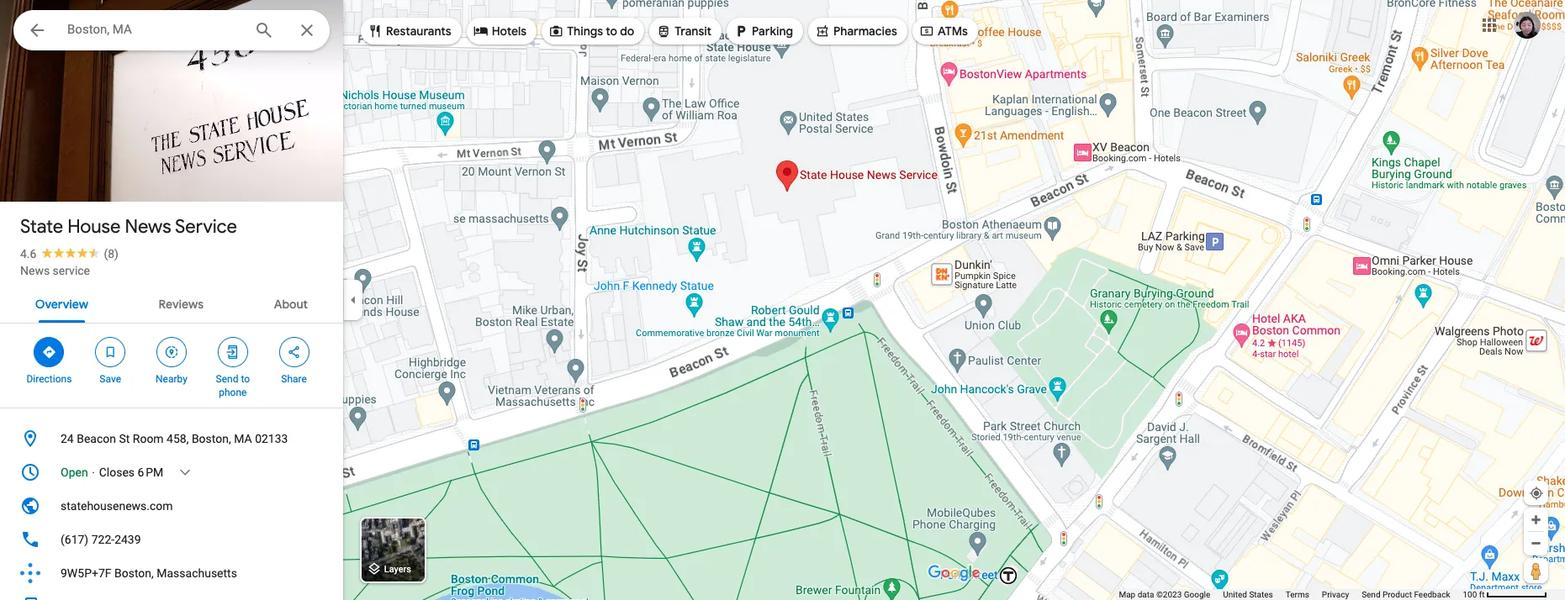 Task type: locate. For each thing, give the bounding box(es) containing it.
footer inside google maps element
[[1119, 590, 1463, 601]]

map data ©2023 google
[[1119, 590, 1211, 600]]

data
[[1138, 590, 1154, 600]]

send inside send to phone
[[216, 373, 238, 385]]

google
[[1184, 590, 1211, 600]]


[[919, 21, 934, 40]]

tab list containing overview
[[0, 283, 343, 323]]

1 vertical spatial send
[[1362, 590, 1381, 600]]

send to phone
[[216, 373, 250, 399]]

1 vertical spatial to
[[241, 373, 250, 385]]

house
[[67, 215, 121, 239]]

©2023
[[1157, 590, 1182, 600]]

9w5p+7f boston, massachusetts button
[[0, 557, 343, 590]]

information for state house news service region
[[0, 422, 343, 601]]

boston,
[[192, 432, 231, 446], [114, 567, 154, 580]]

news down 4.6
[[20, 264, 50, 278]]

64 photos
[[43, 167, 103, 183]]

open ⋅ closes 6 pm
[[61, 466, 163, 479]]


[[103, 343, 118, 362]]

room
[[133, 432, 164, 446]]

about
[[274, 297, 308, 312]]

service
[[175, 215, 237, 239]]

 pharmacies
[[815, 21, 897, 40]]

4.6
[[20, 247, 37, 261]]

24 beacon st room 458, boston, ma 02133
[[61, 432, 288, 446]]

hours image
[[20, 463, 40, 483]]

1 horizontal spatial to
[[606, 24, 617, 39]]

boston, left the ma
[[192, 432, 231, 446]]

1 vertical spatial boston,
[[114, 567, 154, 580]]

1 horizontal spatial news
[[125, 215, 171, 239]]

news
[[125, 215, 171, 239], [20, 264, 50, 278]]

directions
[[26, 373, 72, 385]]

send
[[216, 373, 238, 385], [1362, 590, 1381, 600]]

4.6 stars image
[[37, 247, 104, 258]]

1 vertical spatial news
[[20, 264, 50, 278]]

(617) 722-2439 button
[[0, 523, 343, 557]]

02133
[[255, 432, 288, 446]]

state
[[20, 215, 63, 239]]

to left "do"
[[606, 24, 617, 39]]

restaurants
[[386, 24, 451, 39]]

show open hours for the week image
[[178, 465, 193, 480]]

 transit
[[656, 21, 712, 40]]

9w5p+7f
[[61, 567, 111, 580]]

boston, down 2439
[[114, 567, 154, 580]]

0 vertical spatial boston,
[[192, 432, 231, 446]]

nearby
[[156, 373, 188, 385]]

0 horizontal spatial to
[[241, 373, 250, 385]]

terms button
[[1286, 590, 1310, 601]]

to up phone
[[241, 373, 250, 385]]

tab list
[[0, 283, 343, 323]]

send state house news service to your phone image
[[20, 597, 40, 601]]

st
[[119, 432, 130, 446]]

send inside send product feedback button
[[1362, 590, 1381, 600]]

to inside  things to do
[[606, 24, 617, 39]]

to inside send to phone
[[241, 373, 250, 385]]

0 vertical spatial send
[[216, 373, 238, 385]]

(8)
[[104, 247, 119, 261]]

to
[[606, 24, 617, 39], [241, 373, 250, 385]]

feedback
[[1414, 590, 1451, 600]]

1 horizontal spatial boston,
[[192, 432, 231, 446]]

footer
[[1119, 590, 1463, 601]]

none field inside boston, ma 'field'
[[67, 19, 241, 40]]


[[549, 21, 564, 40]]

parking
[[752, 24, 793, 39]]


[[27, 19, 47, 42]]

tab list inside state house news service "main content"
[[0, 283, 343, 323]]

actions for state house news service region
[[0, 324, 343, 408]]

hotels
[[492, 24, 527, 39]]

 atms
[[919, 21, 968, 40]]

united states
[[1223, 590, 1273, 600]]

0 horizontal spatial send
[[216, 373, 238, 385]]

send left product on the right of page
[[1362, 590, 1381, 600]]

Boston, MA field
[[13, 10, 330, 50]]

send up phone
[[216, 373, 238, 385]]


[[656, 21, 671, 40]]

footer containing map data ©2023 google
[[1119, 590, 1463, 601]]

0 horizontal spatial news
[[20, 264, 50, 278]]

1 horizontal spatial send
[[1362, 590, 1381, 600]]

None field
[[67, 19, 241, 40]]

0 vertical spatial to
[[606, 24, 617, 39]]

service
[[53, 264, 90, 278]]


[[164, 343, 179, 362]]

share
[[281, 373, 307, 385]]

0 horizontal spatial boston,
[[114, 567, 154, 580]]

 search field
[[13, 10, 330, 54]]

news right "house"
[[125, 215, 171, 239]]


[[42, 343, 57, 362]]

send for send to phone
[[216, 373, 238, 385]]

do
[[620, 24, 634, 39]]


[[473, 21, 488, 40]]



Task type: vqa. For each thing, say whether or not it's contained in the screenshot.
"data"
yes



Task type: describe. For each thing, give the bounding box(es) containing it.
2439
[[115, 533, 141, 547]]

100
[[1463, 590, 1477, 600]]

state house news service main content
[[0, 0, 474, 601]]

pharmacies
[[834, 24, 897, 39]]

0 vertical spatial news
[[125, 215, 171, 239]]

transit
[[675, 24, 712, 39]]

closes
[[99, 466, 135, 479]]

100 ft
[[1463, 590, 1485, 600]]


[[286, 343, 302, 362]]

zoom out image
[[1530, 537, 1543, 550]]

ft
[[1479, 590, 1485, 600]]

722-
[[91, 533, 115, 547]]


[[368, 21, 383, 40]]

24
[[61, 432, 74, 446]]


[[815, 21, 830, 40]]

100 ft button
[[1463, 590, 1548, 600]]

google maps element
[[0, 0, 1565, 601]]

overview button
[[22, 283, 102, 323]]

states
[[1249, 590, 1273, 600]]

product
[[1383, 590, 1412, 600]]

24 beacon st room 458, boston, ma 02133 button
[[0, 422, 343, 456]]

overview
[[35, 297, 88, 312]]

show street view coverage image
[[1524, 559, 1549, 584]]

8 reviews element
[[104, 247, 119, 261]]

ma
[[234, 432, 252, 446]]

 parking
[[734, 21, 793, 40]]

9w5p+7f boston, massachusetts
[[61, 567, 237, 580]]

6 pm
[[138, 466, 163, 479]]


[[225, 343, 240, 362]]

map
[[1119, 590, 1136, 600]]

statehousenews.com link
[[0, 490, 343, 523]]

privacy
[[1322, 590, 1349, 600]]

photos
[[61, 167, 103, 183]]

beacon
[[77, 432, 116, 446]]

save
[[100, 373, 121, 385]]

send product feedback
[[1362, 590, 1451, 600]]

 button
[[13, 10, 61, 54]]

united
[[1223, 590, 1247, 600]]

open
[[61, 466, 88, 479]]

about button
[[260, 283, 321, 323]]

boston, inside the 9w5p+7f boston, massachusetts button
[[114, 567, 154, 580]]

united states button
[[1223, 590, 1273, 601]]

64
[[43, 167, 58, 183]]

news service button
[[20, 262, 90, 279]]

photo of state house news service image
[[0, 0, 474, 202]]

(617) 722-2439
[[61, 533, 141, 547]]

 hotels
[[473, 21, 527, 40]]

reviews button
[[145, 283, 217, 323]]

 things to do
[[549, 21, 634, 40]]

statehousenews.com
[[61, 500, 173, 513]]

send product feedback button
[[1362, 590, 1451, 601]]

privacy button
[[1322, 590, 1349, 601]]

⋅
[[91, 466, 96, 479]]


[[734, 21, 749, 40]]

terms
[[1286, 590, 1310, 600]]

massachusetts
[[157, 567, 237, 580]]

things
[[567, 24, 603, 39]]

atms
[[938, 24, 968, 39]]

zoom in image
[[1530, 514, 1543, 527]]

show your location image
[[1529, 486, 1544, 501]]

64 photos button
[[13, 160, 110, 189]]

458,
[[167, 432, 189, 446]]

news service
[[20, 264, 90, 278]]

reviews
[[159, 297, 204, 312]]

google account: michele murakami  
(michele.murakami@adept.ai) image
[[1514, 11, 1541, 38]]

send for send product feedback
[[1362, 590, 1381, 600]]

state house news service
[[20, 215, 237, 239]]

(617)
[[61, 533, 89, 547]]

phone
[[219, 387, 247, 399]]

boston, inside 24 beacon st room 458, boston, ma 02133 button
[[192, 432, 231, 446]]

news inside news service button
[[20, 264, 50, 278]]

 restaurants
[[368, 21, 451, 40]]

layers
[[384, 565, 411, 576]]

collapse side panel image
[[344, 291, 363, 310]]



